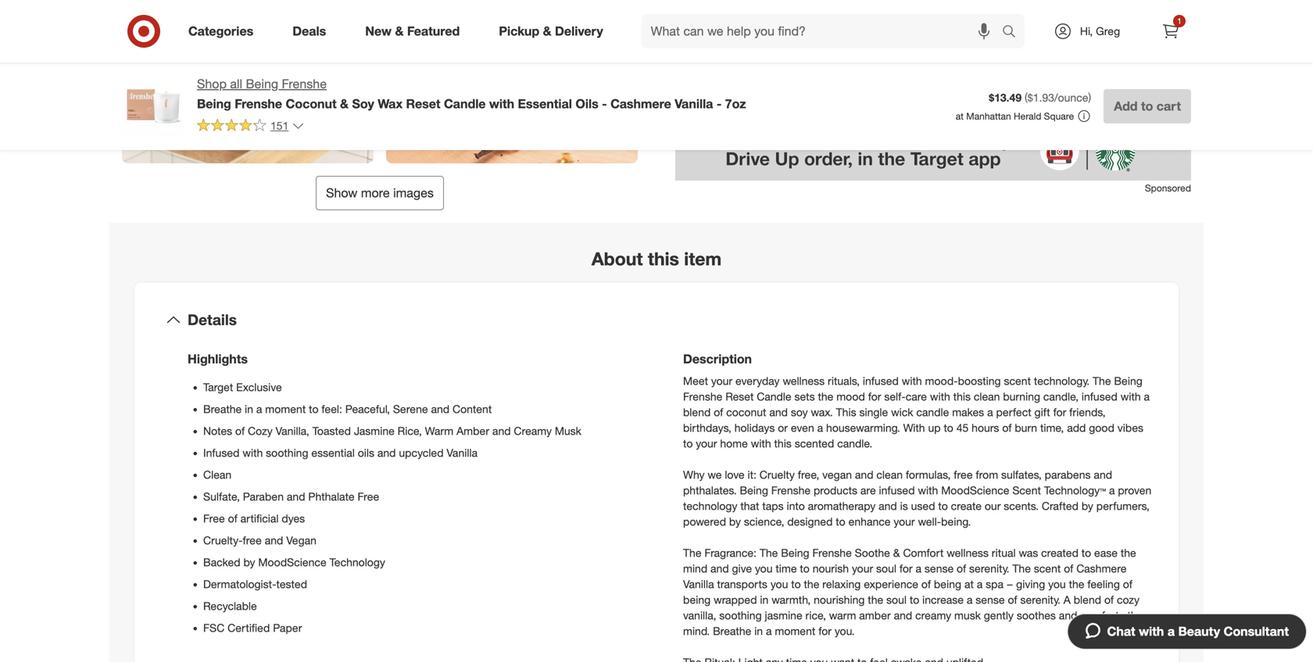 Task type: locate. For each thing, give the bounding box(es) containing it.
to up creamy
[[910, 593, 920, 607]]

1 horizontal spatial moment
[[775, 624, 816, 638]]

single
[[860, 405, 888, 419]]

wellness up the sets
[[783, 374, 825, 388]]

frenshe down meet
[[683, 390, 723, 403]]

vanilla down mind
[[683, 577, 714, 591]]

hi, greg
[[1080, 24, 1120, 38]]

holidays
[[735, 421, 775, 435]]

to inside button
[[1141, 98, 1153, 114]]

this down or
[[774, 437, 792, 450]]

vanilla left 7oz on the top right
[[675, 96, 713, 111]]

cruelty-free and vegan​
[[203, 534, 317, 547]]

time
[[776, 562, 797, 575]]

breathe down target
[[203, 402, 242, 416]]

0 vertical spatial candle
[[444, 96, 486, 111]]

with inside why we love it: cruelty free, vegan and clean formulas, free from sulfates, parabens and phthalates. being frenshe products are infused with moodscience scent technology™ a proven technology that taps into aromatherapy and is used to create our scents. crafted by perfumers, powered by science, designed to enhance your well-being.
[[918, 484, 938, 497]]

candle,
[[1044, 390, 1079, 403]]

scent
[[1013, 484, 1041, 497]]

0 vertical spatial free
[[954, 468, 973, 482]]

1 horizontal spatial moodscience
[[941, 484, 1010, 497]]

essential
[[518, 96, 572, 111]]

with
[[707, 15, 729, 28], [903, 421, 925, 435]]

by down that
[[729, 515, 741, 528]]

soothing inside the fragrance: the being frenshe soothe & comfort wellness ritual was created to ease the mind and give you time to nourish your soul for a sense of serenity. the scent of cashmere vanilla transports you to the relaxing experience of being at a spa – giving you the feeling of being wrapped in warmth, nourishing the soul to increase a sense of serenity. a blend of cozy vanilla, soothing jasmine rice, warm amber and creamy musk gently soothes and comforts the mind. breathe in a moment for you.
[[719, 609, 762, 622]]

- right oils
[[602, 96, 607, 111]]

to down birthdays,
[[683, 437, 693, 450]]

at left spa
[[965, 577, 974, 591]]

0 horizontal spatial scent
[[1004, 374, 1031, 388]]

1 horizontal spatial wellness
[[947, 546, 989, 560]]

the right ease
[[1121, 546, 1136, 560]]

1 vertical spatial clean
[[877, 468, 903, 482]]

0 horizontal spatial free
[[243, 534, 262, 547]]

beauty
[[1178, 624, 1220, 639]]

sense down 'comfort'
[[925, 562, 954, 575]]

frenshe inside why we love it: cruelty free, vegan and clean formulas, free from sulfates, parabens and phthalates. being frenshe products are infused with moodscience scent technology™ a proven technology that taps into aromatherapy and is used to create our scents. crafted by perfumers, powered by science, designed to enhance your well-being.
[[771, 484, 811, 497]]

being
[[934, 577, 962, 591], [683, 593, 711, 607]]

scent inside the fragrance: the being frenshe soothe & comfort wellness ritual was created to ease the mind and give you time to nourish your soul for a sense of serenity. the scent of cashmere vanilla transports you to the relaxing experience of being at a spa – giving you the feeling of being wrapped in warmth, nourishing the soul to increase a sense of serenity. a blend of cozy vanilla, soothing jasmine rice, warm amber and creamy musk gently soothes and comforts the mind. breathe in a moment for you.
[[1034, 562, 1061, 575]]

with down formulas,
[[918, 484, 938, 497]]

over
[[813, 15, 834, 28]]

moment
[[265, 402, 306, 416], [775, 624, 816, 638]]

the up time
[[760, 546, 778, 560]]

for
[[868, 390, 881, 403], [1053, 405, 1067, 419], [900, 562, 913, 575], [819, 624, 832, 638]]

0 vertical spatial soothing
[[266, 446, 308, 460]]

0 vertical spatial infused
[[863, 374, 899, 388]]

2 horizontal spatial by
[[1082, 499, 1094, 513]]

clean inside the meet your everyday wellness rituals, infused with mood-boosting scent technology. the being frenshe reset candle sets the mood for self-care with this clean burning candle, infused with a blend of coconut and soy wax. this single wick candle makes a perfect gift for friends, birthdays, holidays or even a housewarming. with up to 45 hours of burn time, add good vibes to your home with this scented candle.
[[974, 390, 1000, 403]]

by down technology™
[[1082, 499, 1094, 513]]

breathe down wrapped
[[713, 624, 751, 638]]

the up amber
[[868, 593, 883, 607]]

$100
[[837, 15, 861, 28]]

1 vertical spatial soothing
[[719, 609, 762, 622]]

1 horizontal spatial at
[[965, 577, 974, 591]]

1 vertical spatial scent
[[1034, 562, 1061, 575]]

What can we help you find? suggestions appear below search field
[[642, 14, 1006, 48]]

in down target exclusive
[[245, 402, 253, 416]]

0 horizontal spatial this
[[648, 248, 679, 270]]

1 horizontal spatial reset
[[726, 390, 754, 403]]

your down description
[[711, 374, 733, 388]]

0 vertical spatial sense
[[925, 562, 954, 575]]

moodscience
[[941, 484, 1010, 497], [258, 555, 326, 569]]

serenity. up spa
[[969, 562, 1010, 575]]

feeling
[[1088, 577, 1120, 591]]

1 vertical spatial at
[[965, 577, 974, 591]]

1 vertical spatial this
[[953, 390, 971, 403]]

being up vanilla,
[[683, 593, 711, 607]]

2 vertical spatial by
[[244, 555, 255, 569]]

the up friends, on the bottom of page
[[1093, 374, 1111, 388]]

clean​
[[203, 468, 232, 482]]

in down wrapped
[[755, 624, 763, 638]]

tested
[[276, 577, 307, 591]]

cashmere up the feeling
[[1077, 562, 1127, 575]]

0 horizontal spatial wellness
[[783, 374, 825, 388]]

new
[[365, 24, 392, 39]]

for down rice,
[[819, 624, 832, 638]]

candle.
[[837, 437, 873, 450]]

1 vertical spatial breathe
[[713, 624, 751, 638]]

of
[[714, 405, 723, 419], [1002, 421, 1012, 435], [235, 424, 245, 438], [228, 512, 237, 525], [957, 562, 966, 575], [1064, 562, 1074, 575], [922, 577, 931, 591], [1123, 577, 1133, 591], [1008, 593, 1017, 607], [1105, 593, 1114, 607]]

scent up burning
[[1004, 374, 1031, 388]]

0 vertical spatial moodscience
[[941, 484, 1010, 497]]

0 vertical spatial with
[[707, 15, 729, 28]]

0 horizontal spatial at
[[956, 110, 964, 122]]

being
[[246, 76, 278, 91], [197, 96, 231, 111], [1114, 374, 1143, 388], [740, 484, 768, 497], [781, 546, 810, 560]]

1 vertical spatial reset
[[726, 390, 754, 403]]

0 horizontal spatial moodscience
[[258, 555, 326, 569]]

1 horizontal spatial breathe
[[713, 624, 751, 638]]

0 vertical spatial scent
[[1004, 374, 1031, 388]]

the fragrance: the being frenshe soothe & comfort wellness ritual was created to ease the mind and give you time to nourish your soul for a sense of serenity. the scent of cashmere vanilla transports you to the relaxing experience of being at a spa – giving you the feeling of being wrapped in warmth, nourishing the soul to increase a sense of serenity. a blend of cozy vanilla, soothing jasmine rice, warm amber and creamy musk gently soothes and comforts the mind. breathe in a moment for you.
[[683, 546, 1143, 638]]

1 horizontal spatial cashmere
[[1077, 562, 1127, 575]]

0 horizontal spatial with
[[707, 15, 729, 28]]

being down it:
[[740, 484, 768, 497]]

deals link
[[279, 14, 346, 48]]

1 link
[[1154, 14, 1188, 48]]

being up vibes
[[1114, 374, 1143, 388]]

2 horizontal spatial this
[[953, 390, 971, 403]]

at inside the fragrance: the being frenshe soothe & comfort wellness ritual was created to ease the mind and give you time to nourish your soul for a sense of serenity. the scent of cashmere vanilla transports you to the relaxing experience of being at a spa – giving you the feeling of being wrapped in warmth, nourishing the soul to increase a sense of serenity. a blend of cozy vanilla, soothing jasmine rice, warm amber and creamy musk gently soothes and comforts the mind. breathe in a moment for you.
[[965, 577, 974, 591]]

by up dermatologist-tested
[[244, 555, 255, 569]]

1 horizontal spatial -
[[717, 96, 722, 111]]

a
[[1064, 593, 1071, 607]]

0 vertical spatial cashmere
[[611, 96, 671, 111]]

meet your everyday wellness rituals, infused with mood-boosting scent technology. the being frenshe reset candle sets the mood for self-care with this clean burning candle, infused with a blend of coconut and soy wax. this single wick candle makes a perfect gift for friends, birthdays, holidays or even a housewarming. with up to 45 hours of burn time, add good vibes to your home with this scented candle.
[[683, 374, 1150, 450]]

to right time
[[800, 562, 810, 575]]

blend inside the meet your everyday wellness rituals, infused with mood-boosting scent technology. the being frenshe reset candle sets the mood for self-care with this clean burning candle, infused with a blend of coconut and soy wax. this single wick candle makes a perfect gift for friends, birthdays, holidays or even a housewarming. with up to 45 hours of burn time, add good vibes to your home with this scented candle.
[[683, 405, 711, 419]]

vibes
[[1118, 421, 1144, 435]]

orders
[[779, 15, 810, 28]]

0 horizontal spatial by
[[244, 555, 255, 569]]

0 vertical spatial blend
[[683, 405, 711, 419]]

reset inside shop all being frenshe being frenshe coconut & soy wax reset candle with essential oils - cashmere vanilla - 7oz
[[406, 96, 441, 111]]

infused with soothing essential oils and upcycled vanilla
[[203, 446, 478, 460]]

1 vertical spatial in
[[760, 593, 769, 607]]

your down birthdays,
[[696, 437, 717, 450]]

description
[[683, 351, 752, 367]]

images
[[393, 185, 434, 201]]

moment down jasmine
[[775, 624, 816, 638]]

breathe in a moment to feel: peaceful, serene and content
[[203, 402, 492, 416]]

crafted
[[1042, 499, 1079, 513]]

1 horizontal spatial candle
[[757, 390, 792, 403]]

the inside the meet your everyday wellness rituals, infused with mood-boosting scent technology. the being frenshe reset candle sets the mood for self-care with this clean burning candle, infused with a blend of coconut and soy wax. this single wick candle makes a perfect gift for friends, birthdays, holidays or even a housewarming. with up to 45 hours of burn time, add good vibes to your home with this scented candle.
[[1093, 374, 1111, 388]]

soul up experience
[[876, 562, 897, 575]]

blend up birthdays,
[[683, 405, 711, 419]]

candle down everyday
[[757, 390, 792, 403]]

with up vibes
[[1121, 390, 1141, 403]]

2 vertical spatial vanilla
[[683, 577, 714, 591]]

soul down experience
[[887, 593, 907, 607]]

soothe
[[855, 546, 890, 560]]

frenshe inside the meet your everyday wellness rituals, infused with mood-boosting scent technology. the being frenshe reset candle sets the mood for self-care with this clean burning candle, infused with a blend of coconut and soy wax. this single wick candle makes a perfect gift for friends, birthdays, holidays or even a housewarming. with up to 45 hours of burn time, add good vibes to your home with this scented candle.
[[683, 390, 723, 403]]

infused up friends, on the bottom of page
[[1082, 390, 1118, 403]]

mood-
[[925, 374, 958, 388]]

0 horizontal spatial being
[[683, 593, 711, 607]]

reset inside the meet your everyday wellness rituals, infused with mood-boosting scent technology. the being frenshe reset candle sets the mood for self-care with this clean burning candle, infused with a blend of coconut and soy wax. this single wick candle makes a perfect gift for friends, birthdays, holidays or even a housewarming. with up to 45 hours of burn time, add good vibes to your home with this scented candle.
[[726, 390, 754, 403]]

0 horizontal spatial clean
[[877, 468, 903, 482]]

being up time
[[781, 546, 810, 560]]

1 horizontal spatial clean
[[974, 390, 1000, 403]]

search button
[[995, 14, 1033, 52]]

at a glance
[[675, 51, 742, 66]]

proven
[[1118, 484, 1152, 497]]

1 vertical spatial cashmere
[[1077, 562, 1127, 575]]

coconut
[[286, 96, 337, 111]]

vanilla down amber
[[447, 446, 478, 460]]

reset up coconut
[[726, 390, 754, 403]]

was
[[1019, 546, 1038, 560]]

oils
[[358, 446, 374, 460]]

musk
[[555, 424, 581, 438]]

-
[[602, 96, 607, 111], [717, 96, 722, 111]]

0 vertical spatial wellness
[[783, 374, 825, 388]]

scented
[[795, 437, 834, 450]]

for down candle,
[[1053, 405, 1067, 419]]

soothing down wrapped
[[719, 609, 762, 622]]

you up a
[[1048, 577, 1066, 591]]

soothing down vanilla,
[[266, 446, 308, 460]]

clean inside why we love it: cruelty free, vegan and clean formulas, free from sulfates, parabens and phthalates. being frenshe products are infused with moodscience scent technology™ a proven technology that taps into aromatherapy and is used to create our scents. crafted by perfumers, powered by science, designed to enhance your well-being.
[[877, 468, 903, 482]]

& left soy at the top left of the page
[[340, 96, 349, 111]]

technology.
[[1034, 374, 1090, 388]]

0 vertical spatial moment
[[265, 402, 306, 416]]

enhance
[[849, 515, 891, 528]]

boosting
[[958, 374, 1001, 388]]

0 horizontal spatial serenity.
[[969, 562, 1010, 575]]

dermatologist-
[[203, 577, 276, 591]]

frenshe up nourish
[[813, 546, 852, 560]]

1 vertical spatial with
[[903, 421, 925, 435]]

warm
[[829, 609, 856, 622]]

1 horizontal spatial soothing
[[719, 609, 762, 622]]

add to cart button
[[1104, 89, 1191, 124]]

cashmere
[[611, 96, 671, 111], [1077, 562, 1127, 575]]

0 vertical spatial this
[[648, 248, 679, 270]]

sense down spa
[[976, 593, 1005, 607]]

image gallery element
[[122, 0, 638, 210]]

relaxing
[[823, 577, 861, 591]]

created
[[1041, 546, 1079, 560]]

with down mood-
[[930, 390, 950, 403]]

1 horizontal spatial with
[[903, 421, 925, 435]]

0 horizontal spatial candle
[[444, 96, 486, 111]]

shop
[[197, 76, 227, 91]]

cashmere right oils
[[611, 96, 671, 111]]

perfumers,
[[1097, 499, 1150, 513]]

candle right wax
[[444, 96, 486, 111]]

manhattan
[[966, 110, 1011, 122]]

nourishing
[[814, 593, 865, 607]]

with left essential at the top left of page
[[489, 96, 514, 111]]

free down the 'free of artificial dyes​'
[[243, 534, 262, 547]]

scent inside the meet your everyday wellness rituals, infused with mood-boosting scent technology. the being frenshe reset candle sets the mood for self-care with this clean burning candle, infused with a blend of coconut and soy wax. this single wick candle makes a perfect gift for friends, birthdays, holidays or even a housewarming. with up to 45 hours of burn time, add good vibes to your home with this scented candle.
[[1004, 374, 1031, 388]]

0 horizontal spatial soothing
[[266, 446, 308, 460]]

2 vertical spatial infused
[[879, 484, 915, 497]]

0 horizontal spatial breathe
[[203, 402, 242, 416]]

cruelty
[[760, 468, 795, 482]]

clean down boosting
[[974, 390, 1000, 403]]

wax.
[[811, 405, 833, 419]]

1 horizontal spatial scent
[[1034, 562, 1061, 575]]

highlights
[[188, 351, 248, 367]]

0 horizontal spatial cashmere
[[611, 96, 671, 111]]

this up 'makes'
[[953, 390, 971, 403]]

being inside why we love it: cruelty free, vegan and clean formulas, free from sulfates, parabens and phthalates. being frenshe products are infused with moodscience scent technology™ a proven technology that taps into aromatherapy and is used to create our scents. crafted by perfumers, powered by science, designed to enhance your well-being.
[[740, 484, 768, 497]]

for up experience
[[900, 562, 913, 575]]

cashmere inside the fragrance: the being frenshe soothe & comfort wellness ritual was created to ease the mind and give you time to nourish your soul for a sense of serenity. the scent of cashmere vanilla transports you to the relaxing experience of being at a spa – giving you the feeling of being wrapped in warmth, nourishing the soul to increase a sense of serenity. a blend of cozy vanilla, soothing jasmine rice, warm amber and creamy musk gently soothes and comforts the mind. breathe in a moment for you.
[[1077, 562, 1127, 575]]

0 horizontal spatial blend
[[683, 405, 711, 419]]

with right chat
[[1139, 624, 1164, 639]]

1 vertical spatial free
[[243, 534, 262, 547]]

1 vertical spatial wellness
[[947, 546, 989, 560]]

science,
[[744, 515, 784, 528]]

1 horizontal spatial free
[[954, 468, 973, 482]]

aromatherapy
[[808, 499, 876, 513]]

1 vertical spatial vanilla
[[447, 446, 478, 460]]

the up a
[[1069, 577, 1085, 591]]

- left 7oz on the top right
[[717, 96, 722, 111]]

hours
[[972, 421, 999, 435]]

0 vertical spatial breathe
[[203, 402, 242, 416]]

to left ease
[[1082, 546, 1091, 560]]

your down is
[[894, 515, 915, 528]]

frenshe up into
[[771, 484, 811, 497]]

1 horizontal spatial blend
[[1074, 593, 1102, 607]]

0 horizontal spatial -
[[602, 96, 607, 111]]

moodscience up the tested
[[258, 555, 326, 569]]

with down 'cozy'
[[243, 446, 263, 460]]

with left affirm
[[707, 15, 729, 28]]

moment up vanilla,
[[265, 402, 306, 416]]

serenity. up soothes
[[1021, 593, 1061, 607]]

$13.49
[[989, 91, 1022, 104]]

1 horizontal spatial this
[[774, 437, 792, 450]]

$1.93
[[1028, 91, 1055, 104]]

infused
[[863, 374, 899, 388], [1082, 390, 1118, 403], [879, 484, 915, 497]]

wellness down the being.
[[947, 546, 989, 560]]

moodscience up "create"
[[941, 484, 1010, 497]]

1 vertical spatial candle
[[757, 390, 792, 403]]

the down was
[[1013, 562, 1031, 575]]

being.
[[941, 515, 971, 528]]

in up jasmine
[[760, 593, 769, 607]]

reset right wax
[[406, 96, 441, 111]]

details
[[188, 311, 237, 329]]

upcycled
[[399, 446, 444, 460]]

1 vertical spatial moodscience
[[258, 555, 326, 569]]

your inside the fragrance: the being frenshe soothe & comfort wellness ritual was created to ease the mind and give you time to nourish your soul for a sense of serenity. the scent of cashmere vanilla transports you to the relaxing experience of being at a spa – giving you the feeling of being wrapped in warmth, nourishing the soul to increase a sense of serenity. a blend of cozy vanilla, soothing jasmine rice, warm amber and creamy musk gently soothes and comforts the mind. breathe in a moment for you.
[[852, 562, 873, 575]]

in
[[245, 402, 253, 416], [760, 593, 769, 607], [755, 624, 763, 638]]

to right add
[[1141, 98, 1153, 114]]

0 horizontal spatial sense
[[925, 562, 954, 575]]

infused up is
[[879, 484, 915, 497]]

care
[[906, 390, 927, 403]]

& right soothe
[[893, 546, 900, 560]]

with inside button
[[1139, 624, 1164, 639]]

0 horizontal spatial reset
[[406, 96, 441, 111]]

1 horizontal spatial sense
[[976, 593, 1005, 607]]

target exclusive
[[203, 380, 282, 394]]

0 vertical spatial vanilla
[[675, 96, 713, 111]]

1 vertical spatial blend
[[1074, 593, 1102, 607]]

1 vertical spatial by
[[729, 515, 741, 528]]

blend right a
[[1074, 593, 1102, 607]]

details button
[[147, 295, 1166, 345]]

(
[[1025, 91, 1028, 104]]

& inside shop all being frenshe being frenshe coconut & soy wax reset candle with essential oils - cashmere vanilla - 7oz
[[340, 96, 349, 111]]

1 vertical spatial moment
[[775, 624, 816, 638]]

to left feel: at left bottom
[[309, 402, 319, 416]]

affirm
[[732, 15, 760, 28]]

being up increase
[[934, 577, 962, 591]]

with down wick
[[903, 421, 925, 435]]

free left from
[[954, 468, 973, 482]]

0 vertical spatial reset
[[406, 96, 441, 111]]

1 horizontal spatial by
[[729, 515, 741, 528]]

0 vertical spatial being
[[934, 577, 962, 591]]

0 vertical spatial clean
[[974, 390, 1000, 403]]

at left manhattan
[[956, 110, 964, 122]]

the up wax.
[[818, 390, 834, 403]]

featured
[[407, 24, 460, 39]]

with affirm on orders over $100
[[707, 15, 861, 28]]

cashmere inside shop all being frenshe being frenshe coconut & soy wax reset candle with essential oils - cashmere vanilla - 7oz
[[611, 96, 671, 111]]

reset
[[406, 96, 441, 111], [726, 390, 754, 403]]

the
[[818, 390, 834, 403], [1121, 546, 1136, 560], [804, 577, 820, 591], [1069, 577, 1085, 591], [868, 593, 883, 607], [1128, 609, 1143, 622]]

glance
[[702, 51, 742, 66]]

1 vertical spatial serenity.
[[1021, 593, 1061, 607]]

scent down created
[[1034, 562, 1061, 575]]



Task type: vqa. For each thing, say whether or not it's contained in the screenshot.
the as to the right
no



Task type: describe. For each thing, give the bounding box(es) containing it.
0 vertical spatial soul
[[876, 562, 897, 575]]

candle inside shop all being frenshe being frenshe coconut & soy wax reset candle with essential oils - cashmere vanilla - 7oz
[[444, 96, 486, 111]]

give
[[732, 562, 752, 575]]

we
[[708, 468, 722, 482]]

to right used
[[938, 499, 948, 513]]

1 vertical spatial soul
[[887, 593, 907, 607]]

target
[[203, 380, 233, 394]]

being inside the meet your everyday wellness rituals, infused with mood-boosting scent technology. the being frenshe reset candle sets the mood for self-care with this clean burning candle, infused with a blend of coconut and soy wax. this single wick candle makes a perfect gift for friends, birthdays, holidays or even a housewarming. with up to 45 hours of burn time, add good vibes to your home with this scented candle.
[[1114, 374, 1143, 388]]

new & featured
[[365, 24, 460, 39]]

your inside why we love it: cruelty free, vegan and clean formulas, free from sulfates, parabens and phthalates. being frenshe products are infused with moodscience scent technology™ a proven technology that taps into aromatherapy and is used to create our scents. crafted by perfumers, powered by science, designed to enhance your well-being.
[[894, 515, 915, 528]]

being frenshe coconut &#38; soy wax reset candle with essential oils - cashmere vanilla - 7oz, 4 of 12 image
[[122, 0, 374, 163]]

/ounce
[[1055, 91, 1089, 104]]

certified
[[228, 621, 270, 635]]

being frenshe coconut &#38; soy wax reset candle with essential oils - cashmere vanilla - 7oz, 5 of 12 image
[[386, 0, 638, 163]]

2 - from the left
[[717, 96, 722, 111]]

love
[[725, 468, 745, 482]]

cart
[[1157, 98, 1181, 114]]

0 vertical spatial in
[[245, 402, 253, 416]]

this
[[836, 405, 856, 419]]

powered
[[683, 515, 726, 528]]

technology™
[[1044, 484, 1106, 497]]

notes
[[203, 424, 232, 438]]

1 - from the left
[[602, 96, 607, 111]]

frenshe up the 151 link
[[235, 96, 282, 111]]

show more images button
[[316, 176, 444, 210]]

and inside the meet your everyday wellness rituals, infused with mood-boosting scent technology. the being frenshe reset candle sets the mood for self-care with this clean burning candle, infused with a blend of coconut and soy wax. this single wick candle makes a perfect gift for friends, birthdays, holidays or even a housewarming. with up to 45 hours of burn time, add good vibes to your home with this scented candle.
[[769, 405, 788, 419]]

phthalates.
[[683, 484, 737, 497]]

vanilla inside the fragrance: the being frenshe soothe & comfort wellness ritual was created to ease the mind and give you time to nourish your soul for a sense of serenity. the scent of cashmere vanilla transports you to the relaxing experience of being at a spa – giving you the feeling of being wrapped in warmth, nourishing the soul to increase a sense of serenity. a blend of cozy vanilla, soothing jasmine rice, warm amber and creamy musk gently soothes and comforts the mind. breathe in a moment for you.
[[683, 577, 714, 591]]

with inside the meet your everyday wellness rituals, infused with mood-boosting scent technology. the being frenshe reset candle sets the mood for self-care with this clean burning candle, infused with a blend of coconut and soy wax. this single wick candle makes a perfect gift for friends, birthdays, holidays or even a housewarming. with up to 45 hours of burn time, add good vibes to your home with this scented candle.
[[903, 421, 925, 435]]

vanilla,
[[683, 609, 716, 622]]

our
[[985, 499, 1001, 513]]

& right pickup
[[543, 24, 552, 39]]

technology​
[[330, 555, 385, 569]]

0 vertical spatial serenity.
[[969, 562, 1010, 575]]

the down nourish
[[804, 577, 820, 591]]

content
[[453, 402, 492, 416]]

from
[[976, 468, 998, 482]]

being inside the fragrance: the being frenshe soothe & comfort wellness ritual was created to ease the mind and give you time to nourish your soul for a sense of serenity. the scent of cashmere vanilla transports you to the relaxing experience of being at a spa – giving you the feeling of being wrapped in warmth, nourishing the soul to increase a sense of serenity. a blend of cozy vanilla, soothing jasmine rice, warm amber and creamy musk gently soothes and comforts the mind. breathe in a moment for you.
[[781, 546, 810, 560]]

jasmine
[[354, 424, 395, 438]]

chat
[[1107, 624, 1136, 639]]

you right give
[[755, 562, 773, 575]]

2 vertical spatial this
[[774, 437, 792, 450]]

infused inside why we love it: cruelty free, vegan and clean formulas, free from sulfates, parabens and phthalates. being frenshe products are infused with moodscience scent technology™ a proven technology that taps into aromatherapy and is used to create our scents. crafted by perfumers, powered by science, designed to enhance your well-being.
[[879, 484, 915, 497]]

with inside shop all being frenshe being frenshe coconut & soy wax reset candle with essential oils - cashmere vanilla - 7oz
[[489, 96, 514, 111]]

a inside button
[[1168, 624, 1175, 639]]

blend inside the fragrance: the being frenshe soothe & comfort wellness ritual was created to ease the mind and give you time to nourish your soul for a sense of serenity. the scent of cashmere vanilla transports you to the relaxing experience of being at a spa – giving you the feeling of being wrapped in warmth, nourishing the soul to increase a sense of serenity. a blend of cozy vanilla, soothing jasmine rice, warm amber and creamy musk gently soothes and comforts the mind. breathe in a moment for you.
[[1074, 593, 1102, 607]]

amber
[[859, 609, 891, 622]]

parabens
[[1045, 468, 1091, 482]]

1 vertical spatial sense
[[976, 593, 1005, 607]]

free
[[203, 512, 225, 525]]

it:
[[748, 468, 757, 482]]

wellness inside the fragrance: the being frenshe soothe & comfort wellness ritual was created to ease the mind and give you time to nourish your soul for a sense of serenity. the scent of cashmere vanilla transports you to the relaxing experience of being at a spa – giving you the feeling of being wrapped in warmth, nourishing the soul to increase a sense of serenity. a blend of cozy vanilla, soothing jasmine rice, warm amber and creamy musk gently soothes and comforts the mind. breathe in a moment for you.
[[947, 546, 989, 560]]

ritual
[[992, 546, 1016, 560]]

greg
[[1096, 24, 1120, 38]]

moment inside the fragrance: the being frenshe soothe & comfort wellness ritual was created to ease the mind and give you time to nourish your soul for a sense of serenity. the scent of cashmere vanilla transports you to the relaxing experience of being at a spa – giving you the feeling of being wrapped in warmth, nourishing the soul to increase a sense of serenity. a blend of cozy vanilla, soothing jasmine rice, warm amber and creamy musk gently soothes and comforts the mind. breathe in a moment for you.
[[775, 624, 816, 638]]

to up warmth,
[[791, 577, 801, 591]]

the inside the meet your everyday wellness rituals, infused with mood-boosting scent technology. the being frenshe reset candle sets the mood for self-care with this clean burning candle, infused with a blend of coconut and soy wax. this single wick candle makes a perfect gift for friends, birthdays, holidays or even a housewarming. with up to 45 hours of burn time, add good vibes to your home with this scented candle.
[[818, 390, 834, 403]]

vanilla,
[[276, 424, 309, 438]]

peaceful,
[[345, 402, 390, 416]]

wrapped
[[714, 593, 757, 607]]

the down cozy
[[1128, 609, 1143, 622]]

with up care in the bottom of the page
[[902, 374, 922, 388]]

up
[[928, 421, 941, 435]]

free inside why we love it: cruelty free, vegan and clean formulas, free from sulfates, parabens and phthalates. being frenshe products are infused with moodscience scent technology™ a proven technology that taps into aromatherapy and is used to create our scents. crafted by perfumers, powered by science, designed to enhance your well-being.
[[954, 468, 973, 482]]

that
[[741, 499, 759, 513]]

chat with a beauty consultant
[[1107, 624, 1289, 639]]

frenshe inside the fragrance: the being frenshe soothe & comfort wellness ritual was created to ease the mind and give you time to nourish your soul for a sense of serenity. the scent of cashmere vanilla transports you to the relaxing experience of being at a spa – giving you the feeling of being wrapped in warmth, nourishing the soul to increase a sense of serenity. a blend of cozy vanilla, soothing jasmine rice, warm amber and creamy musk gently soothes and comforts the mind. breathe in a moment for you.
[[813, 546, 852, 560]]

$13.49 ( $1.93 /ounce )
[[989, 91, 1091, 104]]

deals
[[293, 24, 326, 39]]

to left 45
[[944, 421, 954, 435]]

2 vertical spatial in
[[755, 624, 763, 638]]

ease
[[1094, 546, 1118, 560]]

image of being frenshe coconut & soy wax reset candle with essential oils - cashmere vanilla - 7oz image
[[122, 75, 184, 138]]

7oz
[[725, 96, 746, 111]]

transports
[[717, 577, 768, 591]]

free​
[[358, 490, 379, 503]]

nourish
[[813, 562, 849, 575]]

wick
[[891, 405, 913, 419]]

essential
[[311, 446, 355, 460]]

perfect
[[996, 405, 1032, 419]]

good
[[1089, 421, 1115, 435]]

& right the new on the left top of page
[[395, 24, 404, 39]]

you down time
[[771, 577, 788, 591]]

creamy
[[915, 609, 951, 622]]

the up mind
[[683, 546, 702, 560]]

all
[[230, 76, 242, 91]]

square
[[1044, 110, 1074, 122]]

you.
[[835, 624, 855, 638]]

sulfate,
[[203, 490, 240, 503]]

being right "all"
[[246, 76, 278, 91]]

notes of cozy vanilla, toasted jasmine rice, warm amber and creamy musk
[[203, 424, 581, 438]]

frenshe up coconut
[[282, 76, 327, 91]]

0 vertical spatial at
[[956, 110, 964, 122]]

for up single
[[868, 390, 881, 403]]

1 horizontal spatial being
[[934, 577, 962, 591]]

& inside the fragrance: the being frenshe soothe & comfort wellness ritual was created to ease the mind and give you time to nourish your soul for a sense of serenity. the scent of cashmere vanilla transports you to the relaxing experience of being at a spa – giving you the feeling of being wrapped in warmth, nourishing the soul to increase a sense of serenity. a blend of cozy vanilla, soothing jasmine rice, warm amber and creamy musk gently soothes and comforts the mind. breathe in a moment for you.
[[893, 546, 900, 560]]

vegan
[[822, 468, 852, 482]]

why we love it: cruelty free, vegan and clean formulas, free from sulfates, parabens and phthalates. being frenshe products are infused with moodscience scent technology™ a proven technology that taps into aromatherapy and is used to create our scents. crafted by perfumers, powered by science, designed to enhance your well-being.
[[683, 468, 1152, 528]]

comforts
[[1081, 609, 1125, 622]]

rituals,
[[828, 374, 860, 388]]

meet
[[683, 374, 708, 388]]

sets
[[795, 390, 815, 403]]

advertisement region
[[675, 121, 1191, 180]]

0 vertical spatial by
[[1082, 499, 1094, 513]]

or
[[778, 421, 788, 435]]

add
[[1114, 98, 1138, 114]]

backed by moodscience technology​
[[203, 555, 385, 569]]

45
[[957, 421, 969, 435]]

1 vertical spatial being
[[683, 593, 711, 607]]

vanilla inside shop all being frenshe being frenshe coconut & soy wax reset candle with essential oils - cashmere vanilla - 7oz
[[675, 96, 713, 111]]

amber
[[457, 424, 489, 438]]

candle inside the meet your everyday wellness rituals, infused with mood-boosting scent technology. the being frenshe reset candle sets the mood for self-care with this clean burning candle, infused with a blend of coconut and soy wax. this single wick candle makes a perfect gift for friends, birthdays, holidays or even a housewarming. with up to 45 hours of burn time, add good vibes to your home with this scented candle.
[[757, 390, 792, 403]]

1 vertical spatial infused
[[1082, 390, 1118, 403]]

recyclable​
[[203, 599, 257, 613]]

gently
[[984, 609, 1014, 622]]

with down holidays
[[751, 437, 771, 450]]

delivery
[[555, 24, 603, 39]]

to down aromatherapy
[[836, 515, 846, 528]]

products
[[814, 484, 858, 497]]

warm
[[425, 424, 454, 438]]

1 horizontal spatial serenity.
[[1021, 593, 1061, 607]]

rice,
[[398, 424, 422, 438]]

cozy
[[1117, 593, 1140, 607]]

0 horizontal spatial moment
[[265, 402, 306, 416]]

toasted
[[312, 424, 351, 438]]

jasmine
[[765, 609, 803, 622]]

everyday
[[736, 374, 780, 388]]

technology
[[683, 499, 738, 513]]

breathe inside the fragrance: the being frenshe soothe & comfort wellness ritual was created to ease the mind and give you time to nourish your soul for a sense of serenity. the scent of cashmere vanilla transports you to the relaxing experience of being at a spa – giving you the feeling of being wrapped in warmth, nourishing the soul to increase a sense of serenity. a blend of cozy vanilla, soothing jasmine rice, warm amber and creamy musk gently soothes and comforts the mind. breathe in a moment for you.
[[713, 624, 751, 638]]

dyes​
[[282, 512, 305, 525]]

feel:
[[322, 402, 342, 416]]

wellness inside the meet your everyday wellness rituals, infused with mood-boosting scent technology. the being frenshe reset candle sets the mood for self-care with this clean burning candle, infused with a blend of coconut and soy wax. this single wick candle makes a perfect gift for friends, birthdays, holidays or even a housewarming. with up to 45 hours of burn time, add good vibes to your home with this scented candle.
[[783, 374, 825, 388]]

a inside why we love it: cruelty free, vegan and clean formulas, free from sulfates, parabens and phthalates. being frenshe products are infused with moodscience scent technology™ a proven technology that taps into aromatherapy and is used to create our scents. crafted by perfumers, powered by science, designed to enhance your well-being.
[[1109, 484, 1115, 497]]

1
[[1177, 16, 1182, 26]]

moodscience inside why we love it: cruelty free, vegan and clean formulas, free from sulfates, parabens and phthalates. being frenshe products are infused with moodscience scent technology™ a proven technology that taps into aromatherapy and is used to create our scents. crafted by perfumers, powered by science, designed to enhance your well-being.
[[941, 484, 1010, 497]]

being down the shop at the left top of the page
[[197, 96, 231, 111]]

are
[[861, 484, 876, 497]]



